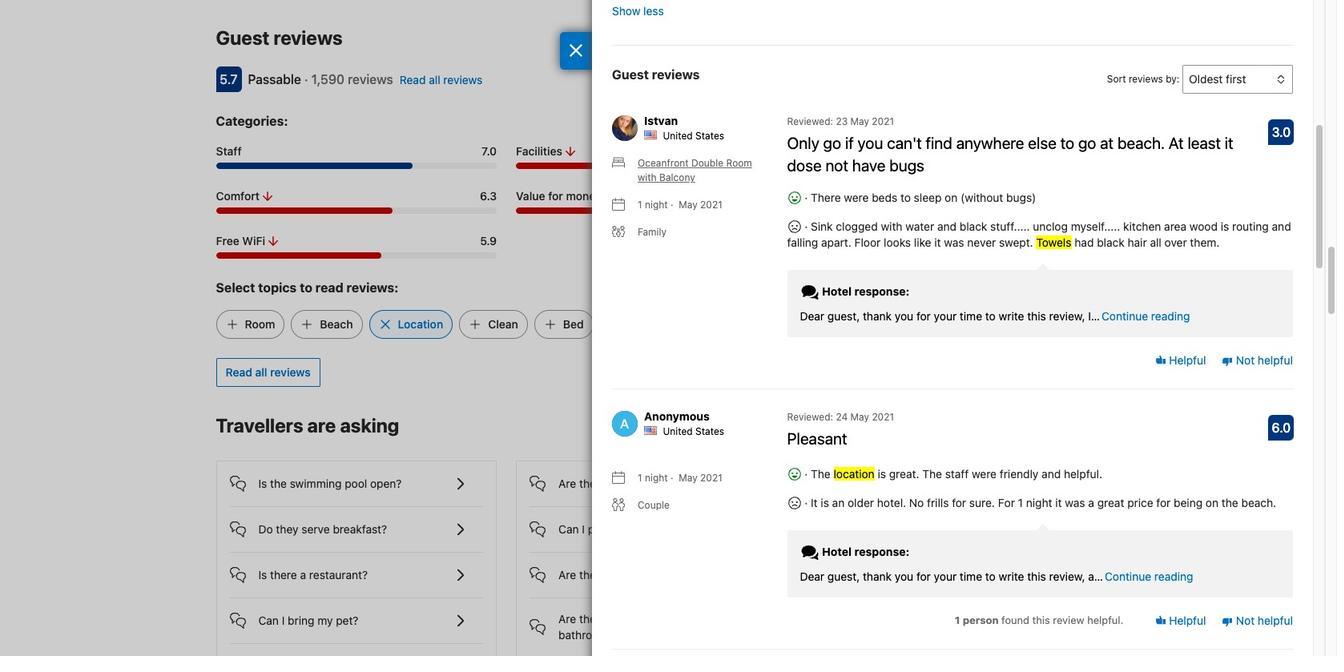 Task type: describe. For each thing, give the bounding box(es) containing it.
there for is there a restaurant?
[[270, 568, 297, 582]]

show
[[612, 4, 641, 18]]

open?
[[370, 477, 402, 491]]

person
[[963, 614, 999, 627]]

1 vertical spatial guest reviews
[[612, 68, 700, 82]]

sleep
[[914, 191, 942, 205]]

review, for only go if you can't find anywhere else to go at beach. at least it dose not have bugs
[[1050, 310, 1086, 323]]

· down pleasant
[[805, 468, 808, 481]]

you for pleasant
[[895, 570, 914, 584]]

you for only go if you can't find anywhere else to go at beach. at least it dose not have bugs
[[895, 310, 914, 323]]

the inside list of reviews region
[[1222, 496, 1239, 510]]

0 vertical spatial night
[[645, 199, 668, 211]]

apart.
[[822, 236, 852, 250]]

may down balcony
[[679, 199, 698, 211]]

2 vertical spatial it
[[1056, 496, 1062, 510]]

2 vertical spatial night
[[1027, 496, 1053, 510]]

friendly
[[1000, 468, 1039, 481]]

anonymous
[[644, 410, 710, 423]]

low score for myrtle beach
[[974, 235, 1098, 247]]

may right the "24"
[[851, 411, 870, 423]]

united for only go if you can't find anywhere else to go at beach. at least it dose not have bugs
[[663, 130, 693, 142]]

united states for only go if you can't find anywhere else to go at beach. at least it dose not have bugs
[[663, 130, 725, 142]]

hotel for only go if you can't find anywhere else to go at beach. at least it dose not have bugs
[[822, 285, 852, 298]]

not
[[826, 157, 849, 175]]

a left sea
[[670, 477, 676, 491]]

guest, for only go if you can't find anywhere else to go at beach. at least it dose not have bugs
[[828, 310, 860, 323]]

6.3
[[480, 189, 497, 203]]

close image
[[569, 44, 583, 57]]

see availability
[[1009, 32, 1088, 46]]

pleasant
[[787, 430, 848, 448]]

show less
[[612, 4, 664, 18]]

not helpful for 2nd not helpful button from the top
[[1234, 614, 1294, 627]]

clean
[[488, 317, 518, 331]]

can for can i park there?
[[559, 523, 579, 536]]

unclog
[[1033, 220, 1068, 233]]

reviewed: for pleasant
[[787, 411, 834, 423]]

looks
[[884, 236, 911, 250]]

there for are there rooms with a balcony?
[[580, 568, 607, 582]]

older
[[848, 496, 874, 510]]

may left view?
[[679, 472, 698, 484]]

park
[[588, 523, 611, 536]]

towels had black hair all over them.
[[1037, 236, 1220, 250]]

comfort 6.3 meter
[[216, 208, 497, 214]]

reviews up "istvan"
[[652, 68, 700, 82]]

beds
[[872, 191, 898, 205]]

reviews inside button
[[270, 366, 311, 379]]

states for pleasant
[[696, 426, 725, 438]]

can't
[[887, 134, 922, 153]]

reading for pleasant
[[1155, 570, 1194, 584]]

towels
[[1037, 236, 1072, 250]]

wood
[[1190, 220, 1218, 233]]

1 horizontal spatial all
[[429, 73, 441, 87]]

bugs
[[890, 157, 925, 175]]

continue for only go if you can't find anywhere else to go at beach. at least it dose not have bugs
[[1102, 310, 1149, 323]]

with for are there rooms with a balcony?
[[645, 568, 667, 582]]

reviews right 1,590
[[348, 72, 393, 87]]

0 vertical spatial read all reviews
[[400, 73, 483, 87]]

falling
[[787, 236, 819, 250]]

floor
[[855, 236, 881, 250]]

balcony
[[660, 172, 695, 184]]

routing
[[1233, 220, 1269, 233]]

the inside "button"
[[270, 477, 287, 491]]

6.0 inside list of reviews region
[[1272, 421, 1291, 435]]

price
[[1128, 496, 1154, 510]]

0 horizontal spatial 6.0
[[780, 144, 797, 158]]

it inside "only go if you can't find anywhere else to go at beach. at least it dose not have bugs"
[[1225, 134, 1234, 153]]

select topics to read reviews:
[[216, 281, 399, 295]]

may right 23
[[851, 116, 870, 128]]

free wifi 5.9 meter
[[216, 253, 497, 259]]

found
[[1002, 614, 1030, 627]]

is the swimming pool open?
[[258, 477, 402, 491]]

value for money
[[516, 189, 602, 203]]

· left there
[[805, 191, 808, 205]]

do
[[258, 523, 273, 536]]

23
[[836, 116, 848, 128]]

scored 6.0 element
[[1269, 415, 1295, 441]]

kitchen
[[1124, 220, 1162, 233]]

are
[[307, 414, 336, 437]]

1 helpful button from the top
[[1155, 352, 1207, 368]]

hotel for pleasant
[[822, 545, 852, 559]]

reviewed: for only go if you can't find anywhere else to go at beach. at least it dose not have bugs
[[787, 116, 834, 128]]

cleanliness
[[817, 144, 877, 158]]

most
[[994, 620, 1020, 633]]

1 horizontal spatial beach
[[1069, 235, 1098, 247]]

facilities 6.0 meter
[[516, 163, 797, 169]]

for right score
[[1023, 235, 1035, 247]]

2021 up can't
[[872, 116, 894, 128]]

bathroom?
[[559, 628, 614, 642]]

reading for only go if you can't find anywhere else to go at beach. at least it dose not have bugs
[[1152, 310, 1191, 323]]

are there rooms with a balcony?
[[559, 568, 725, 582]]

1 vertical spatial beach.
[[1242, 496, 1277, 510]]

for right value
[[548, 189, 563, 203]]

read all reviews button
[[216, 358, 320, 387]]

rated okay element
[[248, 72, 301, 87]]

0 vertical spatial location
[[817, 189, 862, 203]]

sink
[[811, 220, 833, 233]]

2021 down oceanfront double room with balcony
[[701, 199, 723, 211]]

istvan
[[644, 114, 678, 128]]

there for are there rooms with a sea view?
[[580, 477, 607, 491]]

2 not helpful button from the top
[[1222, 613, 1294, 629]]

0 horizontal spatial location
[[398, 317, 443, 331]]

reviews up 7.0
[[444, 73, 483, 87]]

select
[[216, 281, 255, 295]]

· down balcony
[[671, 199, 674, 211]]

1 vertical spatial night
[[645, 472, 668, 484]]

review
[[1053, 614, 1085, 627]]

2021 right the "24"
[[872, 411, 894, 423]]

ask
[[918, 578, 938, 592]]

are there rooms with a private bathroom? button
[[530, 599, 784, 644]]

only go if you can't find anywhere else to go at beach. at least it dose not have bugs
[[787, 134, 1234, 175]]

guest, for pleasant
[[828, 570, 860, 584]]

0 horizontal spatial is
[[821, 496, 829, 510]]

there for are there rooms with a private bathroom?
[[580, 612, 607, 626]]

1 vertical spatial was
[[1065, 496, 1086, 510]]

1 vertical spatial black
[[1097, 236, 1125, 250]]

no
[[910, 496, 924, 510]]

oceanfront
[[638, 157, 689, 169]]

1 vertical spatial beach
[[320, 317, 353, 331]]

1 vertical spatial helpful.
[[1088, 614, 1124, 627]]

1,590
[[312, 72, 345, 87]]

write for only go if you can't find anywhere else to go at beach. at least it dose not have bugs
[[999, 310, 1025, 323]]

are for are there rooms with a balcony?
[[559, 568, 576, 582]]

review categories element
[[216, 111, 288, 131]]

free
[[216, 234, 239, 248]]

it
[[811, 496, 818, 510]]

double
[[692, 157, 724, 169]]

states for only go if you can't find anywhere else to go at beach. at least it dose not have bugs
[[696, 130, 725, 142]]

is there a restaurant?
[[258, 568, 368, 582]]

· up falling
[[802, 220, 811, 233]]

ask a question
[[918, 578, 996, 592]]

0 horizontal spatial and
[[938, 220, 957, 233]]

myself.....
[[1071, 220, 1121, 233]]

not for 2nd not helpful button from the bottom of the list of reviews region
[[1237, 353, 1255, 367]]

swept.
[[1000, 236, 1034, 250]]

1 horizontal spatial an
[[887, 620, 900, 633]]

reviewed: 23 may 2021
[[787, 116, 894, 128]]

find
[[926, 134, 953, 153]]

at
[[1101, 134, 1114, 153]]

least
[[1188, 134, 1221, 153]]

staff 7.0 meter
[[216, 163, 497, 169]]

area
[[1165, 220, 1187, 233]]

1 horizontal spatial guest
[[612, 68, 649, 82]]

reviews left by:
[[1129, 73, 1164, 85]]

helpful for 2nd not helpful button from the top
[[1258, 614, 1294, 627]]

myrtle
[[1038, 235, 1067, 247]]

great.
[[889, 468, 920, 481]]

2 1 night · may 2021 from the top
[[638, 472, 723, 484]]

rooms inside are there rooms with a balcony? button
[[610, 568, 642, 582]]

reviews:
[[347, 281, 399, 295]]

score
[[995, 235, 1020, 247]]

low
[[974, 235, 992, 247]]

categories:
[[216, 114, 288, 128]]

write for pleasant
[[999, 570, 1025, 584]]

stuff.....
[[991, 220, 1030, 233]]

travellers
[[216, 414, 303, 437]]

sea
[[679, 477, 697, 491]]

is for is there a restaurant?
[[258, 568, 267, 582]]

helpful for 2nd not helpful button from the bottom of the list of reviews region
[[1258, 353, 1294, 367]]

for down like
[[917, 310, 931, 323]]

2 go from the left
[[1079, 134, 1097, 153]]

to left read
[[300, 281, 313, 295]]

hotel response: for only go if you can't find anywhere else to go at beach. at least it dose not have bugs
[[820, 285, 910, 298]]

1 right for
[[1018, 496, 1024, 510]]

rooms for view?
[[610, 477, 642, 491]]

for right frills
[[952, 496, 967, 510]]

dose
[[787, 157, 822, 175]]

see
[[1009, 32, 1029, 46]]

reviews up the passable · 1,590 reviews
[[274, 26, 343, 49]]

never
[[968, 236, 997, 250]]

pet?
[[336, 614, 359, 628]]

free wifi
[[216, 234, 265, 248]]

not helpful for 2nd not helpful button from the bottom of the list of reviews region
[[1234, 353, 1294, 367]]

clogged
[[836, 220, 878, 233]]

2 helpful button from the top
[[1155, 613, 1207, 629]]



Task type: locate. For each thing, give the bounding box(es) containing it.
value for money 6.2 meter
[[516, 208, 797, 214]]

3 are from the top
[[559, 612, 576, 626]]

to right beds
[[901, 191, 911, 205]]

a left balcony? on the bottom right of the page
[[670, 568, 676, 582]]

being
[[1174, 496, 1203, 510]]

guest, up we
[[828, 570, 860, 584]]

0 horizontal spatial can
[[258, 614, 279, 628]]

for
[[548, 189, 563, 203], [1023, 235, 1035, 247], [917, 310, 931, 323], [952, 496, 967, 510], [1157, 496, 1171, 510], [917, 570, 931, 584]]

are up can i park there?
[[559, 477, 576, 491]]

1 vertical spatial write
[[999, 570, 1025, 584]]

1 vertical spatial rooms
[[610, 568, 642, 582]]

1 your from the top
[[934, 310, 957, 323]]

location down reviews:
[[398, 317, 443, 331]]

1 horizontal spatial 6.0
[[1272, 421, 1291, 435]]

1 vertical spatial is
[[258, 568, 267, 582]]

0 vertical spatial beach.
[[1118, 134, 1165, 153]]

helpful for 1st helpful button from the top
[[1167, 353, 1207, 367]]

continue reading link for pleasant
[[1105, 569, 1194, 585]]

sink clogged with water and black stuff..... unclog myself..... kitchen area wood is routing and falling apart. floor looks like it was never swept.
[[787, 220, 1292, 250]]

united for pleasant
[[663, 426, 693, 438]]

dear down falling
[[800, 310, 825, 323]]

have right we
[[860, 620, 884, 633]]

are there rooms with a balcony? button
[[530, 553, 784, 585]]

with inside are there rooms with a sea view? button
[[645, 477, 667, 491]]

1 united states from the top
[[663, 130, 725, 142]]

2 is from the top
[[258, 568, 267, 582]]

write down swept.
[[999, 310, 1025, 323]]

1 horizontal spatial read
[[400, 73, 426, 87]]

1 horizontal spatial and
[[1042, 468, 1061, 481]]

with for are there rooms with a sea view?
[[645, 477, 667, 491]]

there down park on the left of page
[[580, 568, 607, 582]]

with for oceanfront double room with balcony
[[638, 172, 657, 184]]

are for are there rooms with a private bathroom?
[[559, 612, 576, 626]]

0 horizontal spatial an
[[833, 496, 845, 510]]

great
[[1098, 496, 1125, 510]]

can inside button
[[258, 614, 279, 628]]

0 vertical spatial 6.0
[[780, 144, 797, 158]]

hotel down older at the bottom of page
[[822, 545, 852, 559]]

hotel response: for pleasant
[[820, 545, 910, 559]]

1 vertical spatial it
[[935, 236, 941, 250]]

do they serve breakfast? button
[[230, 507, 483, 539]]

are there rooms with a sea view?
[[559, 477, 729, 491]]

1 not helpful from the top
[[1234, 353, 1294, 367]]

the
[[811, 468, 831, 481], [923, 468, 943, 481]]

with inside oceanfront double room with balcony
[[638, 172, 657, 184]]

united states for pleasant
[[663, 426, 725, 438]]

beach.
[[1118, 134, 1165, 153], [1242, 496, 1277, 510]]

by:
[[1166, 73, 1180, 85]]

1 vertical spatial hotel response:
[[820, 545, 910, 559]]

united down "istvan"
[[663, 130, 693, 142]]

have down if on the right top of page
[[853, 157, 886, 175]]

6.2 down the dose
[[780, 189, 797, 203]]

2 horizontal spatial it
[[1225, 134, 1234, 153]]

with inside the are there rooms with a private bathroom?
[[645, 612, 667, 626]]

hotel.
[[878, 496, 907, 510]]

1 vertical spatial 6.2
[[780, 189, 797, 203]]

time
[[960, 310, 983, 323], [960, 570, 983, 584]]

a inside the are there rooms with a private bathroom?
[[670, 612, 676, 626]]

0 vertical spatial this
[[1028, 310, 1047, 323]]

continue reading link
[[1102, 309, 1191, 325], [1105, 569, 1194, 585]]

1 is from the top
[[258, 477, 267, 491]]

with inside sink clogged with water and black stuff..... unclog myself..... kitchen area wood is routing and falling apart. floor looks like it was never swept.
[[881, 220, 903, 233]]

it right like
[[935, 236, 941, 250]]

1 vertical spatial i
[[282, 614, 285, 628]]

serve
[[302, 523, 330, 536]]

states down anonymous
[[696, 426, 725, 438]]

1 horizontal spatial go
[[1079, 134, 1097, 153]]

states up double
[[696, 130, 725, 142]]

was left never
[[944, 236, 965, 250]]

can left bring
[[258, 614, 279, 628]]

for down "still"
[[917, 570, 931, 584]]

were left beds
[[844, 191, 869, 205]]

rooms
[[610, 477, 642, 491], [610, 568, 642, 582], [610, 612, 642, 626]]

dear for pleasant
[[800, 570, 825, 584]]

2 response: from the top
[[855, 545, 910, 559]]

oceanfront double room with balcony
[[638, 157, 752, 184]]

there up park on the left of page
[[580, 477, 607, 491]]

1 time from the top
[[960, 310, 983, 323]]

response: down floor
[[855, 285, 910, 298]]

0 vertical spatial time
[[960, 310, 983, 323]]

a…
[[1089, 570, 1104, 584]]

1 write from the top
[[999, 310, 1025, 323]]

2 horizontal spatial and
[[1272, 220, 1292, 233]]

0 vertical spatial it
[[1225, 134, 1234, 153]]

1 guest, from the top
[[828, 310, 860, 323]]

read inside read all reviews button
[[226, 366, 252, 379]]

0 horizontal spatial read all reviews
[[226, 366, 311, 379]]

scored 3.0 element
[[1269, 120, 1295, 145]]

0 vertical spatial helpful button
[[1155, 352, 1207, 368]]

0 vertical spatial can
[[559, 523, 579, 536]]

1 horizontal spatial i
[[582, 523, 585, 536]]

can i bring my pet? button
[[230, 599, 483, 631]]

1 vertical spatial hotel
[[822, 545, 852, 559]]

sort reviews by:
[[1108, 73, 1180, 85]]

2 horizontal spatial is
[[1221, 220, 1230, 233]]

2 horizontal spatial all
[[1151, 236, 1162, 250]]

1 vertical spatial this
[[1028, 570, 1047, 584]]

2021 right sea
[[701, 472, 723, 484]]

this for only go if you can't find anywhere else to go at beach. at least it dose not have bugs
[[1028, 310, 1047, 323]]

2 helpful from the top
[[1167, 614, 1207, 627]]

to
[[1061, 134, 1075, 153], [901, 191, 911, 205], [300, 281, 313, 295], [986, 310, 996, 323], [986, 570, 996, 584], [981, 620, 991, 633]]

i inside button
[[582, 523, 585, 536]]

0 vertical spatial hotel response:
[[820, 285, 910, 298]]

2 hotel from the top
[[822, 545, 852, 559]]

i inside button
[[282, 614, 285, 628]]

0 vertical spatial is
[[258, 477, 267, 491]]

united states up double
[[663, 130, 725, 142]]

1 vertical spatial thank
[[863, 570, 892, 584]]

1 are from the top
[[559, 477, 576, 491]]

1 reviewed: from the top
[[787, 116, 834, 128]]

1 horizontal spatial 6.2
[[1081, 144, 1098, 158]]

2 helpful from the top
[[1258, 614, 1294, 627]]

continue reading link for only go if you can't find anywhere else to go at beach. at least it dose not have bugs
[[1102, 309, 1191, 325]]

all inside button
[[255, 366, 267, 379]]

beach down read
[[320, 317, 353, 331]]

asking
[[340, 414, 399, 437]]

room
[[727, 157, 752, 169], [245, 317, 275, 331]]

read all reviews inside button
[[226, 366, 311, 379]]

there inside "button"
[[270, 568, 297, 582]]

2 reviewed: from the top
[[787, 411, 834, 423]]

continue reading link right i…
[[1102, 309, 1191, 325]]

0 vertical spatial rooms
[[610, 477, 642, 491]]

2 united from the top
[[663, 426, 693, 438]]

0 vertical spatial all
[[429, 73, 441, 87]]

is down the do
[[258, 568, 267, 582]]

1 horizontal spatial guest reviews
[[612, 68, 700, 82]]

0 vertical spatial your
[[934, 310, 957, 323]]

0 vertical spatial read
[[400, 73, 426, 87]]

night
[[645, 199, 668, 211], [645, 472, 668, 484], [1027, 496, 1053, 510]]

1 vertical spatial on
[[1206, 496, 1219, 510]]

read
[[400, 73, 426, 87], [226, 366, 252, 379]]

1 horizontal spatial were
[[972, 468, 997, 481]]

0 vertical spatial guest,
[[828, 310, 860, 323]]

0 vertical spatial have
[[853, 157, 886, 175]]

2 review, from the top
[[1050, 570, 1086, 584]]

black down myself.....
[[1097, 236, 1125, 250]]

1 helpful from the top
[[1258, 353, 1294, 367]]

response:
[[855, 285, 910, 298], [855, 545, 910, 559]]

rooms up bathroom?
[[610, 612, 642, 626]]

1 vertical spatial time
[[960, 570, 983, 584]]

with left balcony? on the bottom right of the page
[[645, 568, 667, 582]]

write right the 'question'
[[999, 570, 1025, 584]]

list of reviews region
[[603, 94, 1303, 656]]

room down topics
[[245, 317, 275, 331]]

0 vertical spatial thank
[[863, 310, 892, 323]]

0 vertical spatial guest reviews
[[216, 26, 343, 49]]

· left sea
[[671, 472, 674, 484]]

is there a restaurant? button
[[230, 553, 483, 585]]

2 vertical spatial all
[[255, 366, 267, 379]]

dear guest, thank you for your time to write this review, i… continue reading
[[800, 310, 1191, 323]]

1 horizontal spatial is
[[878, 468, 886, 481]]

sure.
[[970, 496, 995, 510]]

helpful for 1st helpful button from the bottom
[[1167, 614, 1207, 627]]

1 vertical spatial united
[[663, 426, 693, 438]]

location
[[834, 468, 875, 481]]

answer
[[941, 620, 978, 633]]

0 vertical spatial an
[[833, 496, 845, 510]]

staff
[[216, 144, 242, 158]]

with inside are there rooms with a balcony? button
[[645, 568, 667, 582]]

6.2 left 'at'
[[1081, 144, 1098, 158]]

this right found
[[1033, 614, 1051, 627]]

1 the from the left
[[811, 468, 831, 481]]

and up the "· it is an older hotel. no frills for sure. for 1 night it was a great price for being on the beach."
[[1042, 468, 1061, 481]]

is inside sink clogged with water and black stuff..... unclog myself..... kitchen area wood is routing and falling apart. floor looks like it was never swept.
[[1221, 220, 1230, 233]]

hair
[[1128, 236, 1148, 250]]

time down never
[[960, 310, 983, 323]]

looking?
[[941, 531, 1005, 549]]

to inside "only go if you can't find anywhere else to go at beach. at least it dose not have bugs"
[[1061, 134, 1075, 153]]

like
[[914, 236, 932, 250]]

helpful
[[1258, 353, 1294, 367], [1258, 614, 1294, 627]]

1 rooms from the top
[[610, 477, 642, 491]]

bed
[[563, 317, 584, 331]]

helpful. up "great"
[[1064, 468, 1103, 481]]

location
[[817, 189, 862, 203], [398, 317, 443, 331]]

is
[[258, 477, 267, 491], [258, 568, 267, 582]]

1 not helpful button from the top
[[1222, 352, 1294, 368]]

0 vertical spatial united
[[663, 130, 693, 142]]

time down looking? at the bottom
[[960, 570, 983, 584]]

0 vertical spatial beach
[[1069, 235, 1098, 247]]

and right water
[[938, 220, 957, 233]]

response: down hotel.
[[855, 545, 910, 559]]

pool
[[345, 477, 367, 491]]

0 vertical spatial on
[[945, 191, 958, 205]]

was inside sink clogged with water and black stuff..... unclog myself..... kitchen area wood is routing and falling apart. floor looks like it was never swept.
[[944, 236, 965, 250]]

have inside "only go if you can't find anywhere else to go at beach. at least it dose not have bugs"
[[853, 157, 886, 175]]

swimming
[[290, 477, 342, 491]]

1 hotel response: from the top
[[820, 285, 910, 298]]

thank left ask
[[863, 570, 892, 584]]

· there were beds to sleep on (without bugs)
[[802, 191, 1037, 205]]

· left 1,590
[[305, 72, 308, 87]]

2 dear from the top
[[800, 570, 825, 584]]

united states down anonymous
[[663, 426, 725, 438]]

1 not from the top
[[1237, 353, 1255, 367]]

are there rooms with a private bathroom?
[[559, 612, 714, 642]]

1 vertical spatial read
[[226, 366, 252, 379]]

instant
[[903, 620, 938, 633]]

a left "great"
[[1089, 496, 1095, 510]]

room inside oceanfront double room with balcony
[[727, 157, 752, 169]]

are
[[559, 477, 576, 491], [559, 568, 576, 582], [559, 612, 576, 626]]

there down they
[[270, 568, 297, 582]]

1 left person
[[955, 614, 961, 627]]

0 vertical spatial the
[[270, 477, 287, 491]]

for right price
[[1157, 496, 1171, 510]]

dear down it
[[800, 570, 825, 584]]

1 vertical spatial helpful
[[1258, 614, 1294, 627]]

an
[[833, 496, 845, 510], [887, 620, 900, 633]]

rooms inside the are there rooms with a private bathroom?
[[610, 612, 642, 626]]

you left ask
[[895, 570, 914, 584]]

night right for
[[1027, 496, 1053, 510]]

2 time from the top
[[960, 570, 983, 584]]

1 horizontal spatial beach.
[[1242, 496, 1277, 510]]

we have an instant answer to most questions
[[840, 620, 1074, 633]]

1 up family
[[638, 199, 642, 211]]

1 vertical spatial an
[[887, 620, 900, 633]]

1 vertical spatial room
[[245, 317, 275, 331]]

helpful.
[[1064, 468, 1103, 481], [1088, 614, 1124, 627]]

black inside sink clogged with water and black stuff..... unclog myself..... kitchen area wood is routing and falling apart. floor looks like it was never swept.
[[960, 220, 988, 233]]

1 vertical spatial not
[[1237, 614, 1255, 627]]

your for only go if you can't find anywhere else to go at beach. at least it dose not have bugs
[[934, 310, 957, 323]]

go left if on the right top of page
[[824, 134, 842, 153]]

with for are there rooms with a private bathroom?
[[645, 612, 667, 626]]

you inside "only go if you can't find anywhere else to go at beach. at least it dose not have bugs"
[[858, 134, 884, 153]]

not for 2nd not helpful button from the top
[[1237, 614, 1255, 627]]

it right for
[[1056, 496, 1062, 510]]

this up 1 person found this review helpful.
[[1028, 570, 1047, 584]]

a left restaurant?
[[300, 568, 306, 582]]

is right wood
[[1221, 220, 1230, 233]]

0 vertical spatial helpful
[[1167, 353, 1207, 367]]

there inside the are there rooms with a private bathroom?
[[580, 612, 607, 626]]

thank for pleasant
[[863, 570, 892, 584]]

0 horizontal spatial beach
[[320, 317, 353, 331]]

a right ask
[[941, 578, 947, 592]]

black
[[960, 220, 988, 233], [1097, 236, 1125, 250]]

this
[[1028, 310, 1047, 323], [1028, 570, 1047, 584], [1033, 614, 1051, 627]]

continue right a…
[[1105, 570, 1152, 584]]

1 dear from the top
[[800, 310, 825, 323]]

2 the from the left
[[923, 468, 943, 481]]

passable
[[248, 72, 301, 87]]

hotel response: down floor
[[820, 285, 910, 298]]

continue for pleasant
[[1105, 570, 1152, 584]]

0 horizontal spatial on
[[945, 191, 958, 205]]

0 horizontal spatial was
[[944, 236, 965, 250]]

1 vertical spatial review,
[[1050, 570, 1086, 584]]

with up looks
[[881, 220, 903, 233]]

is for is the swimming pool open?
[[258, 477, 267, 491]]

1 up couple
[[638, 472, 642, 484]]

is left great.
[[878, 468, 886, 481]]

go
[[824, 134, 842, 153], [1079, 134, 1097, 153]]

1 night · may 2021 down balcony
[[638, 199, 723, 211]]

bugs)
[[1007, 191, 1037, 205]]

dear for only go if you can't find anywhere else to go at beach. at least it dose not have bugs
[[800, 310, 825, 323]]

can i park there?
[[559, 523, 647, 536]]

2 not helpful from the top
[[1234, 614, 1294, 627]]

1 horizontal spatial location
[[817, 189, 862, 203]]

scored 5.7 element
[[216, 67, 242, 92]]

you right if on the right top of page
[[858, 134, 884, 153]]

0 vertical spatial helpful.
[[1064, 468, 1103, 481]]

beach. right 'at'
[[1118, 134, 1165, 153]]

can left park on the left of page
[[559, 523, 579, 536]]

to down looking? at the bottom
[[986, 570, 996, 584]]

rooms down there?
[[610, 568, 642, 582]]

1 review, from the top
[[1050, 310, 1086, 323]]

1 vertical spatial continue reading link
[[1105, 569, 1194, 585]]

3.0
[[1272, 125, 1291, 140]]

1 vertical spatial have
[[860, 620, 884, 633]]

· left it
[[805, 496, 808, 510]]

6.2 for value for money
[[780, 189, 797, 203]]

1 vertical spatial helpful button
[[1155, 613, 1207, 629]]

1 thank from the top
[[863, 310, 892, 323]]

are there rooms with a sea view? button
[[530, 462, 784, 494]]

can for can i bring my pet?
[[258, 614, 279, 628]]

rooms inside are there rooms with a sea view? button
[[610, 477, 642, 491]]

0 horizontal spatial guest
[[216, 26, 270, 49]]

2 states from the top
[[696, 426, 725, 438]]

2 your from the top
[[934, 570, 957, 584]]

can inside button
[[559, 523, 579, 536]]

1 1 night · may 2021 from the top
[[638, 199, 723, 211]]

time for only go if you can't find anywhere else to go at beach. at least it dose not have bugs
[[960, 310, 983, 323]]

0 vertical spatial reading
[[1152, 310, 1191, 323]]

the left "staff"
[[923, 468, 943, 481]]

rooms for bathroom?
[[610, 612, 642, 626]]

see availability button
[[1000, 25, 1098, 54]]

review, for pleasant
[[1050, 570, 1086, 584]]

3 rooms from the top
[[610, 612, 642, 626]]

0 vertical spatial was
[[944, 236, 965, 250]]

1 vertical spatial were
[[972, 468, 997, 481]]

1 person found this review helpful.
[[955, 614, 1124, 627]]

1 states from the top
[[696, 130, 725, 142]]

2 rooms from the top
[[610, 568, 642, 582]]

2 vertical spatial is
[[821, 496, 829, 510]]

2021
[[872, 116, 894, 128], [701, 199, 723, 211], [872, 411, 894, 423], [701, 472, 723, 484]]

2 not from the top
[[1237, 614, 1255, 627]]

had
[[1075, 236, 1094, 250]]

0 horizontal spatial were
[[844, 191, 869, 205]]

1 vertical spatial 1 night · may 2021
[[638, 472, 723, 484]]

1 helpful from the top
[[1167, 353, 1207, 367]]

2 write from the top
[[999, 570, 1025, 584]]

time for pleasant
[[960, 570, 983, 584]]

cleanliness 6.2 meter
[[817, 163, 1098, 169]]

this left i…
[[1028, 310, 1047, 323]]

is the swimming pool open? button
[[230, 462, 483, 494]]

2 united states from the top
[[663, 426, 725, 438]]

guest up scored 5.7 element at top left
[[216, 26, 270, 49]]

2 vertical spatial this
[[1033, 614, 1051, 627]]

0 vertical spatial reviewed:
[[787, 116, 834, 128]]

guest reviews up rated okay element
[[216, 26, 343, 49]]

you
[[858, 134, 884, 153], [895, 310, 914, 323], [895, 570, 914, 584]]

night up couple
[[645, 472, 668, 484]]

to down never
[[986, 310, 996, 323]]

review, left i…
[[1050, 310, 1086, 323]]

0 horizontal spatial the
[[270, 477, 287, 491]]

all inside list of reviews region
[[1151, 236, 1162, 250]]

to left most on the right
[[981, 620, 991, 633]]

we
[[840, 620, 857, 633]]

1 vertical spatial is
[[878, 468, 886, 481]]

my
[[318, 614, 333, 628]]

restaurant?
[[309, 568, 368, 582]]

a inside list of reviews region
[[1089, 496, 1095, 510]]

your for pleasant
[[934, 570, 957, 584]]

1 horizontal spatial read all reviews
[[400, 73, 483, 87]]

a inside "button"
[[300, 568, 306, 582]]

i
[[582, 523, 585, 536], [282, 614, 285, 628]]

breakfast?
[[333, 523, 387, 536]]

beach. inside "only go if you can't find anywhere else to go at beach. at least it dose not have bugs"
[[1118, 134, 1165, 153]]

1 night · may 2021 up couple
[[638, 472, 723, 484]]

1 go from the left
[[824, 134, 842, 153]]

facilities
[[516, 144, 563, 158]]

i for bring
[[282, 614, 285, 628]]

anywhere
[[957, 134, 1025, 153]]

there up bathroom?
[[580, 612, 607, 626]]

is right it
[[821, 496, 829, 510]]

1 hotel from the top
[[822, 285, 852, 298]]

continue right i…
[[1102, 310, 1149, 323]]

reviewed: up only
[[787, 116, 834, 128]]

0 vertical spatial not helpful button
[[1222, 352, 1294, 368]]

2 hotel response: from the top
[[820, 545, 910, 559]]

thank down floor
[[863, 310, 892, 323]]

question
[[950, 578, 996, 592]]

guest reviews element
[[216, 25, 993, 51]]

go left 'at'
[[1079, 134, 1097, 153]]

2 guest, from the top
[[828, 570, 860, 584]]

private
[[679, 612, 714, 626]]

1 horizontal spatial the
[[923, 468, 943, 481]]

thank for only go if you can't find anywhere else to go at beach. at least it dose not have bugs
[[863, 310, 892, 323]]

hotel
[[822, 285, 852, 298], [822, 545, 852, 559]]

1 horizontal spatial was
[[1065, 496, 1086, 510]]

it inside sink clogged with water and black stuff..... unclog myself..... kitchen area wood is routing and falling apart. floor looks like it was never swept.
[[935, 236, 941, 250]]

0 horizontal spatial room
[[245, 317, 275, 331]]

else
[[1029, 134, 1057, 153]]

were
[[844, 191, 869, 205], [972, 468, 997, 481]]

beach down myself.....
[[1069, 235, 1098, 247]]

0 vertical spatial not helpful
[[1234, 353, 1294, 367]]

0 vertical spatial are
[[559, 477, 576, 491]]

with left private
[[645, 612, 667, 626]]

your
[[934, 310, 957, 323], [934, 570, 957, 584]]

reviews up "travellers are asking"
[[270, 366, 311, 379]]

are for are there rooms with a sea view?
[[559, 477, 576, 491]]

this for pleasant
[[1028, 570, 1047, 584]]

oceanfront double room with balcony link
[[612, 157, 768, 185]]

1 vertical spatial all
[[1151, 236, 1162, 250]]

them.
[[1191, 236, 1220, 250]]

2 vertical spatial are
[[559, 612, 576, 626]]

guest inside guest reviews element
[[216, 26, 270, 49]]

1 vertical spatial 6.0
[[1272, 421, 1291, 435]]

6.2 for cleanliness
[[1081, 144, 1098, 158]]

1 united from the top
[[663, 130, 693, 142]]

are inside the are there rooms with a private bathroom?
[[559, 612, 576, 626]]

hotel response: down older at the bottom of page
[[820, 545, 910, 559]]

i left park on the left of page
[[582, 523, 585, 536]]

2 are from the top
[[559, 568, 576, 582]]

an inside list of reviews region
[[833, 496, 845, 510]]

reading down being
[[1155, 570, 1194, 584]]

0 horizontal spatial read
[[226, 366, 252, 379]]

1 vertical spatial not helpful button
[[1222, 613, 1294, 629]]

response: for pleasant
[[855, 545, 910, 559]]

view?
[[700, 477, 729, 491]]

passable · 1,590 reviews
[[248, 72, 393, 87]]

1 response: from the top
[[855, 285, 910, 298]]

2 thank from the top
[[863, 570, 892, 584]]

response: for only go if you can't find anywhere else to go at beach. at least it dose not have bugs
[[855, 285, 910, 298]]

i for park
[[582, 523, 585, 536]]

thank
[[863, 310, 892, 323], [863, 570, 892, 584]]

1 horizontal spatial room
[[727, 157, 752, 169]]

1 vertical spatial states
[[696, 426, 725, 438]]

beach
[[1069, 235, 1098, 247], [320, 317, 353, 331]]



Task type: vqa. For each thing, say whether or not it's contained in the screenshot.
Balcony
yes



